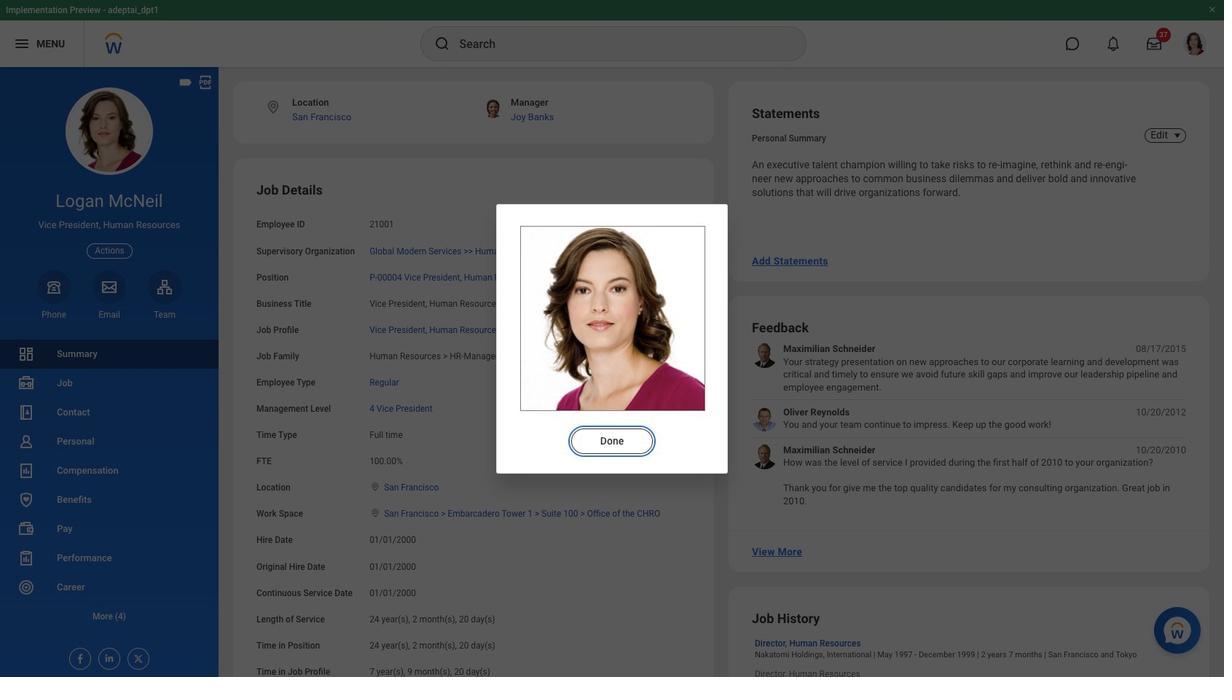 Task type: vqa. For each thing, say whether or not it's contained in the screenshot.
Banner
yes



Task type: locate. For each thing, give the bounding box(es) containing it.
banner
[[0, 0, 1225, 67]]

1 vertical spatial employee's photo (maximilian schneider) image
[[752, 444, 778, 469]]

facebook image
[[70, 649, 86, 665]]

career image
[[17, 579, 35, 596]]

group
[[257, 182, 691, 677]]

location image
[[265, 99, 281, 115], [370, 482, 381, 492], [370, 508, 381, 519]]

0 vertical spatial employee's photo (maximilian schneider) image
[[752, 343, 778, 368]]

navigation pane region
[[0, 67, 219, 677]]

larger image alert dialog
[[496, 204, 728, 473]]

logan mcneil employee photo image
[[520, 226, 706, 411]]

employee's photo (maximilian schneider) image
[[752, 343, 778, 368], [752, 444, 778, 469]]

personal image
[[17, 433, 35, 450]]

phone logan mcneil element
[[37, 309, 71, 321]]

1 employee's photo (maximilian schneider) image from the top
[[752, 343, 778, 368]]

list
[[0, 340, 219, 631], [752, 343, 1187, 507]]

x image
[[128, 649, 144, 665]]

pay image
[[17, 520, 35, 538]]

email logan mcneil element
[[93, 309, 126, 321]]

2 vertical spatial location image
[[370, 508, 381, 519]]

employee's photo (maximilian schneider) image up employee's photo (oliver reynolds)
[[752, 343, 778, 368]]

region
[[520, 417, 704, 455]]

profile logan mcneil element
[[1175, 28, 1216, 60]]

tag image
[[178, 74, 194, 90]]

employee's photo (maximilian schneider) image down employee's photo (oliver reynolds)
[[752, 444, 778, 469]]

personal summary element
[[752, 130, 827, 144]]

mail image
[[101, 278, 118, 296]]

full time element
[[370, 427, 403, 440]]

phone image
[[44, 278, 64, 296]]

inbox large image
[[1147, 36, 1162, 51]]



Task type: describe. For each thing, give the bounding box(es) containing it.
compensation image
[[17, 462, 35, 480]]

benefits image
[[17, 491, 35, 509]]

contact image
[[17, 404, 35, 421]]

team logan mcneil element
[[148, 309, 181, 321]]

region inside larger image alert dialog
[[520, 417, 704, 455]]

job image
[[17, 375, 35, 392]]

employee's photo (oliver reynolds) image
[[752, 406, 778, 431]]

performance image
[[17, 550, 35, 567]]

1 vertical spatial location image
[[370, 482, 381, 492]]

search image
[[433, 35, 451, 52]]

1 horizontal spatial list
[[752, 343, 1187, 507]]

view team image
[[156, 278, 173, 296]]

linkedin image
[[99, 649, 115, 664]]

notifications large image
[[1106, 36, 1121, 51]]

2 employee's photo (maximilian schneider) image from the top
[[752, 444, 778, 469]]

view printable version (pdf) image
[[198, 74, 214, 90]]

0 horizontal spatial list
[[0, 340, 219, 631]]

close environment banner image
[[1209, 5, 1217, 14]]

0 vertical spatial location image
[[265, 99, 281, 115]]

summary image
[[17, 345, 35, 363]]



